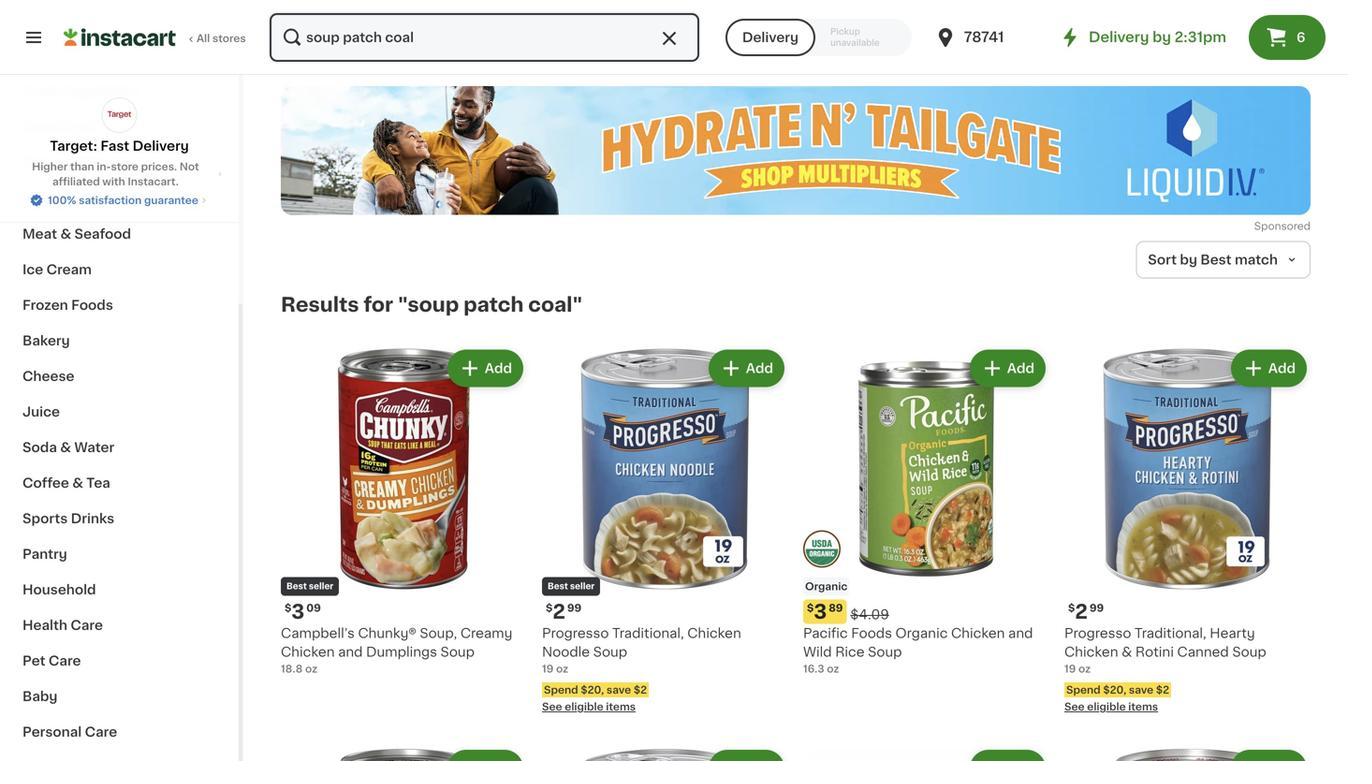 Task type: vqa. For each thing, say whether or not it's contained in the screenshot.
Juice
yes



Task type: describe. For each thing, give the bounding box(es) containing it.
wild
[[803, 646, 832, 659]]

78741 button
[[934, 11, 1046, 64]]

higher than in-store prices. not affiliated with instacart.
[[32, 161, 199, 187]]

oz inside progresso traditional, chicken noodle soup 19 oz
[[556, 664, 568, 674]]

16.3
[[803, 664, 824, 674]]

2 for progresso traditional, hearty chicken & rotini canned soup
[[1075, 602, 1088, 622]]

6 button
[[1249, 15, 1326, 60]]

$ for campbell's chunky® soup, creamy chicken and dumplings soup
[[285, 603, 291, 613]]

1 add button from the left
[[449, 352, 521, 385]]

$ 2 99 for progresso traditional, chicken noodle soup
[[546, 602, 582, 622]]

fresh for fresh fruit
[[22, 121, 60, 134]]

all
[[197, 33, 210, 44]]

target: fast delivery link
[[50, 97, 189, 155]]

dairy & eggs
[[22, 156, 110, 169]]

snacks & candy link
[[11, 181, 227, 216]]

pantry
[[22, 548, 67, 561]]

sort
[[1148, 253, 1177, 266]]

oz for progresso traditional, hearty chicken & rotini canned soup
[[1079, 664, 1091, 674]]

2 for progresso traditional, chicken noodle soup
[[553, 602, 565, 622]]

personal care
[[22, 726, 117, 739]]

prices.
[[141, 161, 177, 172]]

organic inside pacific foods organic chicken and wild rice soup 16.3 oz
[[895, 627, 948, 640]]

not
[[180, 161, 199, 172]]

& for meat
[[60, 227, 71, 241]]

care for pet care
[[49, 654, 81, 668]]

higher than in-store prices. not affiliated with instacart. link
[[15, 159, 224, 189]]

$2 for &
[[1156, 685, 1169, 695]]

fast
[[100, 139, 129, 153]]

2 add button from the left
[[710, 352, 783, 385]]

delivery for delivery
[[742, 31, 799, 44]]

100% satisfaction guarantee button
[[29, 189, 210, 208]]

$ inside $ 3 89
[[807, 603, 814, 613]]

chicken inside pacific foods organic chicken and wild rice soup 16.3 oz
[[951, 627, 1005, 640]]

seller for 3
[[309, 582, 333, 591]]

snacks & candy
[[22, 192, 133, 205]]

sports
[[22, 512, 68, 525]]

seafood
[[74, 227, 131, 241]]

pacific foods organic chicken and wild rice soup 16.3 oz
[[803, 627, 1033, 674]]

canned
[[1177, 646, 1229, 659]]

19 inside progresso traditional, chicken noodle soup 19 oz
[[542, 664, 554, 674]]

snacks
[[22, 192, 71, 205]]

89
[[829, 603, 843, 613]]

item badge image
[[803, 530, 841, 568]]

soda & water link
[[11, 430, 227, 465]]

items for soup
[[606, 702, 636, 712]]

fresh vegetables
[[22, 85, 140, 98]]

spend $20, save $2 see eligible items for noodle
[[542, 685, 647, 712]]

by for delivery
[[1153, 30, 1171, 44]]

progresso traditional, hearty chicken & rotini canned soup 19 oz
[[1064, 627, 1266, 674]]

soda
[[22, 441, 57, 454]]

bakery link
[[11, 323, 227, 359]]

seller for 2
[[570, 582, 595, 591]]

delivery by 2:31pm
[[1089, 30, 1226, 44]]

& for coffee
[[72, 477, 83, 490]]

baby link
[[11, 679, 227, 714]]

care for personal care
[[85, 726, 117, 739]]

fresh fruit
[[22, 121, 94, 134]]

best seller for 2
[[548, 582, 595, 591]]

baby
[[22, 690, 58, 703]]

drinks
[[71, 512, 114, 525]]

health care
[[22, 619, 103, 632]]

rotini
[[1136, 646, 1174, 659]]

$ for progresso traditional, chicken noodle soup
[[546, 603, 553, 613]]

by for sort
[[1180, 253, 1197, 266]]

19 inside progresso traditional, hearty chicken & rotini canned soup 19 oz
[[1064, 664, 1076, 674]]

water
[[74, 441, 114, 454]]

spend $20, save $2 see eligible items for chicken
[[1064, 685, 1169, 712]]

$ 3 89
[[807, 602, 843, 622]]

99 for progresso traditional, chicken noodle soup
[[567, 603, 582, 613]]

save for soup
[[607, 685, 631, 695]]

patch
[[464, 295, 524, 315]]

3 add button from the left
[[972, 352, 1044, 385]]

add for first add button from left
[[485, 362, 512, 375]]

for
[[364, 295, 393, 315]]

results
[[281, 295, 359, 315]]

fruit
[[63, 121, 94, 134]]

dumplings
[[366, 646, 437, 659]]

6
[[1297, 31, 1306, 44]]

campbell's chunky® soup, creamy chicken and dumplings soup 18.8 oz
[[281, 627, 512, 674]]

satisfaction
[[79, 195, 142, 205]]

ice cream link
[[11, 252, 227, 287]]

coffee & tea link
[[11, 465, 227, 501]]

$4.09
[[850, 608, 889, 621]]

and inside campbell's chunky® soup, creamy chicken and dumplings soup 18.8 oz
[[338, 646, 363, 659]]

meat & seafood link
[[11, 216, 227, 252]]

09
[[306, 603, 321, 613]]

18.8
[[281, 664, 303, 674]]

delivery button
[[725, 19, 815, 56]]

eligible for noodle
[[565, 702, 603, 712]]

soda & water
[[22, 441, 114, 454]]

ice cream
[[22, 263, 92, 276]]

instacart.
[[128, 176, 179, 187]]

soup for pacific foods organic chicken and wild rice soup
[[868, 646, 902, 659]]

sports drinks link
[[11, 501, 227, 536]]

hearty
[[1210, 627, 1255, 640]]

& for dairy
[[62, 156, 73, 169]]

noodle
[[542, 646, 590, 659]]

78741
[[964, 30, 1004, 44]]

cream
[[47, 263, 92, 276]]

coffee & tea
[[22, 477, 110, 490]]

juice link
[[11, 394, 227, 430]]

sort by best match
[[1148, 253, 1278, 266]]

oz for pacific foods organic chicken and wild rice soup
[[827, 664, 839, 674]]

& for soda
[[60, 441, 71, 454]]

higher
[[32, 161, 68, 172]]

soup inside progresso traditional, chicken noodle soup 19 oz
[[593, 646, 627, 659]]

in-
[[97, 161, 111, 172]]

spo
[[1254, 221, 1275, 231]]

spend for progresso traditional, hearty chicken & rotini canned soup
[[1066, 685, 1101, 695]]

personal
[[22, 726, 82, 739]]

stores
[[212, 33, 246, 44]]

best seller for 3
[[286, 582, 333, 591]]

progresso for chicken
[[1064, 627, 1131, 640]]

$ 3 09
[[285, 602, 321, 622]]

sports drinks
[[22, 512, 114, 525]]

4 add button from the left
[[1233, 352, 1305, 385]]



Task type: locate. For each thing, give the bounding box(es) containing it.
4 oz from the left
[[1079, 664, 1091, 674]]

best left match
[[1201, 253, 1232, 266]]

4 $ from the left
[[1068, 603, 1075, 613]]

eligible for chicken
[[1087, 702, 1126, 712]]

0 horizontal spatial 2
[[553, 602, 565, 622]]

0 horizontal spatial seller
[[309, 582, 333, 591]]

$2 down progresso traditional, chicken noodle soup 19 oz
[[634, 685, 647, 695]]

0 vertical spatial and
[[1008, 627, 1033, 640]]

3 for $ 3 89
[[814, 602, 827, 622]]

1 horizontal spatial 2
[[1075, 602, 1088, 622]]

care down baby link
[[85, 726, 117, 739]]

& down target: at the left top
[[62, 156, 73, 169]]

meat
[[22, 227, 57, 241]]

delivery inside 'button'
[[742, 31, 799, 44]]

progresso traditional, chicken noodle soup 19 oz
[[542, 627, 741, 674]]

frozen foods
[[22, 299, 113, 312]]

spend $20, save $2 see eligible items down rotini
[[1064, 685, 1169, 712]]

1 $20, from the left
[[581, 685, 604, 695]]

ice
[[22, 263, 43, 276]]

2 progresso from the left
[[1064, 627, 1131, 640]]

save down progresso traditional, chicken noodle soup 19 oz
[[607, 685, 631, 695]]

1 horizontal spatial best
[[548, 582, 568, 591]]

campbell's
[[281, 627, 355, 640]]

1 horizontal spatial see
[[1064, 702, 1085, 712]]

2 $ from the left
[[546, 603, 553, 613]]

1 see from the left
[[542, 702, 562, 712]]

save
[[607, 685, 631, 695], [1129, 685, 1154, 695]]

best inside field
[[1201, 253, 1232, 266]]

add for 2nd add button from right
[[1007, 362, 1035, 375]]

chunky®
[[358, 627, 416, 640]]

all stores
[[197, 33, 246, 44]]

$20, down progresso traditional, hearty chicken & rotini canned soup 19 oz
[[1103, 685, 1126, 695]]

coffee
[[22, 477, 69, 490]]

0 horizontal spatial spend $20, save $2 see eligible items
[[542, 685, 647, 712]]

3 left 09 on the bottom left
[[291, 602, 304, 622]]

2 eligible from the left
[[1087, 702, 1126, 712]]

tea
[[86, 477, 110, 490]]

traditional,
[[612, 627, 684, 640], [1135, 627, 1206, 640]]

and
[[1008, 627, 1033, 640], [338, 646, 363, 659]]

product group
[[281, 346, 527, 676], [542, 346, 788, 714], [803, 346, 1049, 676], [1064, 346, 1311, 714], [281, 746, 527, 761], [542, 746, 788, 761], [803, 746, 1049, 761], [1064, 746, 1311, 761]]

1 horizontal spatial $20,
[[1103, 685, 1126, 695]]

foods down cream on the top of the page
[[71, 299, 113, 312]]

3 oz from the left
[[827, 664, 839, 674]]

best up $ 3 09
[[286, 582, 307, 591]]

&
[[62, 156, 73, 169], [75, 192, 86, 205], [60, 227, 71, 241], [60, 441, 71, 454], [72, 477, 83, 490], [1122, 646, 1132, 659]]

guarantee
[[144, 195, 198, 205]]

2 items from the left
[[1128, 702, 1158, 712]]

0 horizontal spatial $20,
[[581, 685, 604, 695]]

frozen foods link
[[11, 287, 227, 323]]

2 soup from the left
[[593, 646, 627, 659]]

care right the pet at the left of page
[[49, 654, 81, 668]]

3 add from the left
[[1007, 362, 1035, 375]]

& right the 'meat'
[[60, 227, 71, 241]]

2 99 from the left
[[1090, 603, 1104, 613]]

pet care
[[22, 654, 81, 668]]

2 spend from the left
[[1066, 685, 1101, 695]]

& inside "link"
[[60, 441, 71, 454]]

& right soda
[[60, 441, 71, 454]]

affiliated
[[52, 176, 100, 187]]

service type group
[[725, 19, 912, 56]]

1 spend $20, save $2 see eligible items from the left
[[542, 685, 647, 712]]

delivery
[[1089, 30, 1149, 44], [742, 31, 799, 44], [133, 139, 189, 153]]

2 oz from the left
[[556, 664, 568, 674]]

with
[[102, 176, 125, 187]]

oz inside progresso traditional, hearty chicken & rotini canned soup 19 oz
[[1079, 664, 1091, 674]]

spend down noodle
[[544, 685, 578, 695]]

items for &
[[1128, 702, 1158, 712]]

seller
[[309, 582, 333, 591], [570, 582, 595, 591]]

3 left 89
[[814, 602, 827, 622]]

spend $20, save $2 see eligible items
[[542, 685, 647, 712], [1064, 685, 1169, 712]]

• sponsored: liquid i.v. hydrate n' tailgate. shop multipliers image
[[281, 86, 1311, 215]]

0 horizontal spatial foods
[[71, 299, 113, 312]]

candy
[[89, 192, 133, 205]]

chicken inside progresso traditional, chicken noodle soup 19 oz
[[687, 627, 741, 640]]

foods for pacific
[[851, 627, 892, 640]]

pantry link
[[11, 536, 227, 572]]

spend $20, save $2 see eligible items down noodle
[[542, 685, 647, 712]]

1 horizontal spatial 3
[[814, 602, 827, 622]]

frozen
[[22, 299, 68, 312]]

2 best seller from the left
[[548, 582, 595, 591]]

progresso inside progresso traditional, hearty chicken & rotini canned soup 19 oz
[[1064, 627, 1131, 640]]

by inside field
[[1180, 253, 1197, 266]]

add button
[[449, 352, 521, 385], [710, 352, 783, 385], [972, 352, 1044, 385], [1233, 352, 1305, 385]]

& down affiliated
[[75, 192, 86, 205]]

traditional, inside progresso traditional, chicken noodle soup 19 oz
[[612, 627, 684, 640]]

soup inside pacific foods organic chicken and wild rice soup 16.3 oz
[[868, 646, 902, 659]]

best seller up 09 on the bottom left
[[286, 582, 333, 591]]

best seller up noodle
[[548, 582, 595, 591]]

delivery by 2:31pm link
[[1059, 26, 1226, 49]]

1 vertical spatial foods
[[851, 627, 892, 640]]

progresso
[[542, 627, 609, 640], [1064, 627, 1131, 640]]

household link
[[11, 572, 227, 608]]

traditional, inside progresso traditional, hearty chicken & rotini canned soup 19 oz
[[1135, 627, 1206, 640]]

$2 down rotini
[[1156, 685, 1169, 695]]

soup,
[[420, 627, 457, 640]]

store
[[111, 161, 139, 172]]

$2
[[634, 685, 647, 695], [1156, 685, 1169, 695]]

3 soup from the left
[[868, 646, 902, 659]]

save down rotini
[[1129, 685, 1154, 695]]

1 $ from the left
[[285, 603, 291, 613]]

$20, for chicken
[[1103, 685, 1126, 695]]

2 $2 from the left
[[1156, 685, 1169, 695]]

1 horizontal spatial organic
[[895, 627, 948, 640]]

spend
[[544, 685, 578, 695], [1066, 685, 1101, 695]]

1 horizontal spatial best seller
[[548, 582, 595, 591]]

see for progresso traditional, hearty chicken & rotini canned soup
[[1064, 702, 1085, 712]]

foods inside frozen foods "link"
[[71, 299, 113, 312]]

household
[[22, 583, 96, 596]]

$ 2 99 for progresso traditional, hearty chicken & rotini canned soup
[[1068, 602, 1104, 622]]

care for health care
[[71, 619, 103, 632]]

0 horizontal spatial $2
[[634, 685, 647, 695]]

seller up noodle
[[570, 582, 595, 591]]

oz for campbell's chunky® soup, creamy chicken and dumplings soup
[[305, 664, 317, 674]]

100% satisfaction guarantee
[[48, 195, 198, 205]]

1 horizontal spatial delivery
[[742, 31, 799, 44]]

traditional, for soup
[[612, 627, 684, 640]]

best
[[1201, 253, 1232, 266], [286, 582, 307, 591], [548, 582, 568, 591]]

2 up progresso traditional, hearty chicken & rotini canned soup 19 oz
[[1075, 602, 1088, 622]]

0 horizontal spatial items
[[606, 702, 636, 712]]

coal"
[[528, 295, 583, 315]]

foods for frozen
[[71, 299, 113, 312]]

fresh fruit link
[[11, 110, 227, 145]]

soup down 'soup,'
[[441, 646, 475, 659]]

progresso inside progresso traditional, chicken noodle soup 19 oz
[[542, 627, 609, 640]]

target: fast delivery logo image
[[102, 97, 137, 133]]

1 spend from the left
[[544, 685, 578, 695]]

0 vertical spatial foods
[[71, 299, 113, 312]]

2 2 from the left
[[1075, 602, 1088, 622]]

fresh for fresh vegetables
[[22, 85, 60, 98]]

0 vertical spatial fresh
[[22, 85, 60, 98]]

1 19 from the left
[[542, 664, 554, 674]]

& inside progresso traditional, hearty chicken & rotini canned soup 19 oz
[[1122, 646, 1132, 659]]

0 horizontal spatial 19
[[542, 664, 554, 674]]

None search field
[[268, 11, 701, 64]]

foods inside pacific foods organic chicken and wild rice soup 16.3 oz
[[851, 627, 892, 640]]

spend down progresso traditional, hearty chicken & rotini canned soup 19 oz
[[1066, 685, 1101, 695]]

seller up 09 on the bottom left
[[309, 582, 333, 591]]

1 $2 from the left
[[634, 685, 647, 695]]

pacific
[[803, 627, 848, 640]]

1 horizontal spatial and
[[1008, 627, 1033, 640]]

2 19 from the left
[[1064, 664, 1076, 674]]

fresh up the fresh fruit
[[22, 85, 60, 98]]

1 horizontal spatial 99
[[1090, 603, 1104, 613]]

eggs
[[76, 156, 110, 169]]

100%
[[48, 195, 76, 205]]

cheese
[[22, 370, 74, 383]]

delivery for delivery by 2:31pm
[[1089, 30, 1149, 44]]

soup inside campbell's chunky® soup, creamy chicken and dumplings soup 18.8 oz
[[441, 646, 475, 659]]

1 items from the left
[[606, 702, 636, 712]]

soup for progresso traditional, hearty chicken & rotini canned soup
[[1232, 646, 1266, 659]]

2 fresh from the top
[[22, 121, 60, 134]]

0 horizontal spatial by
[[1153, 30, 1171, 44]]

foods
[[71, 299, 113, 312], [851, 627, 892, 640]]

99 up progresso traditional, hearty chicken & rotini canned soup 19 oz
[[1090, 603, 1104, 613]]

target: fast delivery
[[50, 139, 189, 153]]

items down rotini
[[1128, 702, 1158, 712]]

1 progresso from the left
[[542, 627, 609, 640]]

1 seller from the left
[[309, 582, 333, 591]]

2 see from the left
[[1064, 702, 1085, 712]]

progresso for noodle
[[542, 627, 609, 640]]

0 horizontal spatial save
[[607, 685, 631, 695]]

eligible down noodle
[[565, 702, 603, 712]]

1 vertical spatial and
[[338, 646, 363, 659]]

soup inside progresso traditional, hearty chicken & rotini canned soup 19 oz
[[1232, 646, 1266, 659]]

results for "soup patch coal"
[[281, 295, 583, 315]]

Best match Sort by field
[[1136, 241, 1311, 279]]

instacart logo image
[[64, 26, 176, 49]]

fresh vegetables link
[[11, 74, 227, 110]]

$ 2 99 up noodle
[[546, 602, 582, 622]]

3 $ from the left
[[807, 603, 814, 613]]

1 vertical spatial care
[[49, 654, 81, 668]]

0 vertical spatial care
[[71, 619, 103, 632]]

0 horizontal spatial spend
[[544, 685, 578, 695]]

0 horizontal spatial progresso
[[542, 627, 609, 640]]

0 vertical spatial by
[[1153, 30, 1171, 44]]

1 $ 2 99 from the left
[[546, 602, 582, 622]]

1 horizontal spatial $ 2 99
[[1068, 602, 1104, 622]]

1 3 from the left
[[291, 602, 304, 622]]

0 horizontal spatial see
[[542, 702, 562, 712]]

1 traditional, from the left
[[612, 627, 684, 640]]

0 horizontal spatial and
[[338, 646, 363, 659]]

0 horizontal spatial organic
[[805, 581, 848, 592]]

dairy
[[22, 156, 59, 169]]

1 vertical spatial by
[[1180, 253, 1197, 266]]

soup right noodle
[[593, 646, 627, 659]]

1 vertical spatial fresh
[[22, 121, 60, 134]]

2
[[553, 602, 565, 622], [1075, 602, 1088, 622]]

$ inside $ 3 09
[[285, 603, 291, 613]]

add
[[485, 362, 512, 375], [746, 362, 773, 375], [1007, 362, 1035, 375], [1268, 362, 1296, 375]]

0 horizontal spatial delivery
[[133, 139, 189, 153]]

creamy
[[461, 627, 512, 640]]

2 add from the left
[[746, 362, 773, 375]]

0 horizontal spatial traditional,
[[612, 627, 684, 640]]

2 up noodle
[[553, 602, 565, 622]]

2 traditional, from the left
[[1135, 627, 1206, 640]]

$2 for soup
[[634, 685, 647, 695]]

pet
[[22, 654, 45, 668]]

$20, down noodle
[[581, 685, 604, 695]]

3 for $ 3 09
[[291, 602, 304, 622]]

0 horizontal spatial $ 2 99
[[546, 602, 582, 622]]

99
[[567, 603, 582, 613], [1090, 603, 1104, 613]]

add for first add button from right
[[1268, 362, 1296, 375]]

1 horizontal spatial eligible
[[1087, 702, 1126, 712]]

0 horizontal spatial eligible
[[565, 702, 603, 712]]

1 horizontal spatial items
[[1128, 702, 1158, 712]]

health
[[22, 619, 67, 632]]

1 horizontal spatial seller
[[570, 582, 595, 591]]

2 seller from the left
[[570, 582, 595, 591]]

99 up noodle
[[567, 603, 582, 613]]

and inside pacific foods organic chicken and wild rice soup 16.3 oz
[[1008, 627, 1033, 640]]

$ 2 99 up progresso traditional, hearty chicken & rotini canned soup 19 oz
[[1068, 602, 1104, 622]]

1 soup from the left
[[441, 646, 475, 659]]

1 horizontal spatial 19
[[1064, 664, 1076, 674]]

1 horizontal spatial spend $20, save $2 see eligible items
[[1064, 685, 1169, 712]]

meat & seafood
[[22, 227, 131, 241]]

0 horizontal spatial best seller
[[286, 582, 333, 591]]

$3.89 original price: $4.09 element
[[803, 600, 1049, 624]]

0 horizontal spatial best
[[286, 582, 307, 591]]

1 oz from the left
[[305, 664, 317, 674]]

& inside 'link'
[[72, 477, 83, 490]]

2 $ 2 99 from the left
[[1068, 602, 1104, 622]]

soup down hearty
[[1232, 646, 1266, 659]]

rice
[[835, 646, 865, 659]]

chicken inside campbell's chunky® soup, creamy chicken and dumplings soup 18.8 oz
[[281, 646, 335, 659]]

by
[[1153, 30, 1171, 44], [1180, 253, 1197, 266]]

best up noodle
[[548, 582, 568, 591]]

1 horizontal spatial spend
[[1066, 685, 1101, 695]]

see for progresso traditional, chicken noodle soup
[[542, 702, 562, 712]]

2 $20, from the left
[[1103, 685, 1126, 695]]

oz inside campbell's chunky® soup, creamy chicken and dumplings soup 18.8 oz
[[305, 664, 317, 674]]

1 fresh from the top
[[22, 85, 60, 98]]

$ 2 99
[[546, 602, 582, 622], [1068, 602, 1104, 622]]

chicken inside progresso traditional, hearty chicken & rotini canned soup 19 oz
[[1064, 646, 1118, 659]]

best for 3
[[286, 582, 307, 591]]

1 99 from the left
[[567, 603, 582, 613]]

& for snacks
[[75, 192, 86, 205]]

1 horizontal spatial save
[[1129, 685, 1154, 695]]

soup for campbell's chunky® soup, creamy chicken and dumplings soup
[[441, 646, 475, 659]]

0 horizontal spatial 3
[[291, 602, 304, 622]]

1 horizontal spatial by
[[1180, 253, 1197, 266]]

99 for progresso traditional, hearty chicken & rotini canned soup
[[1090, 603, 1104, 613]]

best for 2
[[548, 582, 568, 591]]

0 vertical spatial organic
[[805, 581, 848, 592]]

"soup
[[398, 295, 459, 315]]

organic up 89
[[805, 581, 848, 592]]

personal care link
[[11, 714, 227, 750]]

juice
[[22, 405, 60, 418]]

soup right rice
[[868, 646, 902, 659]]

2 vertical spatial care
[[85, 726, 117, 739]]

1 horizontal spatial foods
[[851, 627, 892, 640]]

2 save from the left
[[1129, 685, 1154, 695]]

items down progresso traditional, chicken noodle soup 19 oz
[[606, 702, 636, 712]]

2 horizontal spatial best
[[1201, 253, 1232, 266]]

2:31pm
[[1175, 30, 1226, 44]]

$20, for noodle
[[581, 685, 604, 695]]

1 2 from the left
[[553, 602, 565, 622]]

& left "tea"
[[72, 477, 83, 490]]

4 add from the left
[[1268, 362, 1296, 375]]

oz inside pacific foods organic chicken and wild rice soup 16.3 oz
[[827, 664, 839, 674]]

1 horizontal spatial traditional,
[[1135, 627, 1206, 640]]

1 horizontal spatial $2
[[1156, 685, 1169, 695]]

by left 2:31pm
[[1153, 30, 1171, 44]]

0 horizontal spatial 99
[[567, 603, 582, 613]]

Search field
[[270, 13, 699, 62]]

1 eligible from the left
[[565, 702, 603, 712]]

2 3 from the left
[[814, 602, 827, 622]]

fresh up "dairy" on the top of page
[[22, 121, 60, 134]]

traditional, for &
[[1135, 627, 1206, 640]]

save for &
[[1129, 685, 1154, 695]]

1 vertical spatial organic
[[895, 627, 948, 640]]

spend for progresso traditional, chicken noodle soup
[[544, 685, 578, 695]]

eligible down progresso traditional, hearty chicken & rotini canned soup 19 oz
[[1087, 702, 1126, 712]]

items
[[606, 702, 636, 712], [1128, 702, 1158, 712]]

4 soup from the left
[[1232, 646, 1266, 659]]

organic down $3.89 original price: $4.09 element at the bottom
[[895, 627, 948, 640]]

match
[[1235, 253, 1278, 266]]

care right "health"
[[71, 619, 103, 632]]

$
[[285, 603, 291, 613], [546, 603, 553, 613], [807, 603, 814, 613], [1068, 603, 1075, 613]]

add for 3rd add button from right
[[746, 362, 773, 375]]

& left rotini
[[1122, 646, 1132, 659]]

$20,
[[581, 685, 604, 695], [1103, 685, 1126, 695]]

$ for progresso traditional, hearty chicken & rotini canned soup
[[1068, 603, 1075, 613]]

1 add from the left
[[485, 362, 512, 375]]

than
[[70, 161, 94, 172]]

2 horizontal spatial delivery
[[1089, 30, 1149, 44]]

1 best seller from the left
[[286, 582, 333, 591]]

2 spend $20, save $2 see eligible items from the left
[[1064, 685, 1169, 712]]

all stores link
[[64, 11, 247, 64]]

by right sort
[[1180, 253, 1197, 266]]

1 horizontal spatial progresso
[[1064, 627, 1131, 640]]

foods down '$4.09'
[[851, 627, 892, 640]]

bakery
[[22, 334, 70, 347]]

1 save from the left
[[607, 685, 631, 695]]



